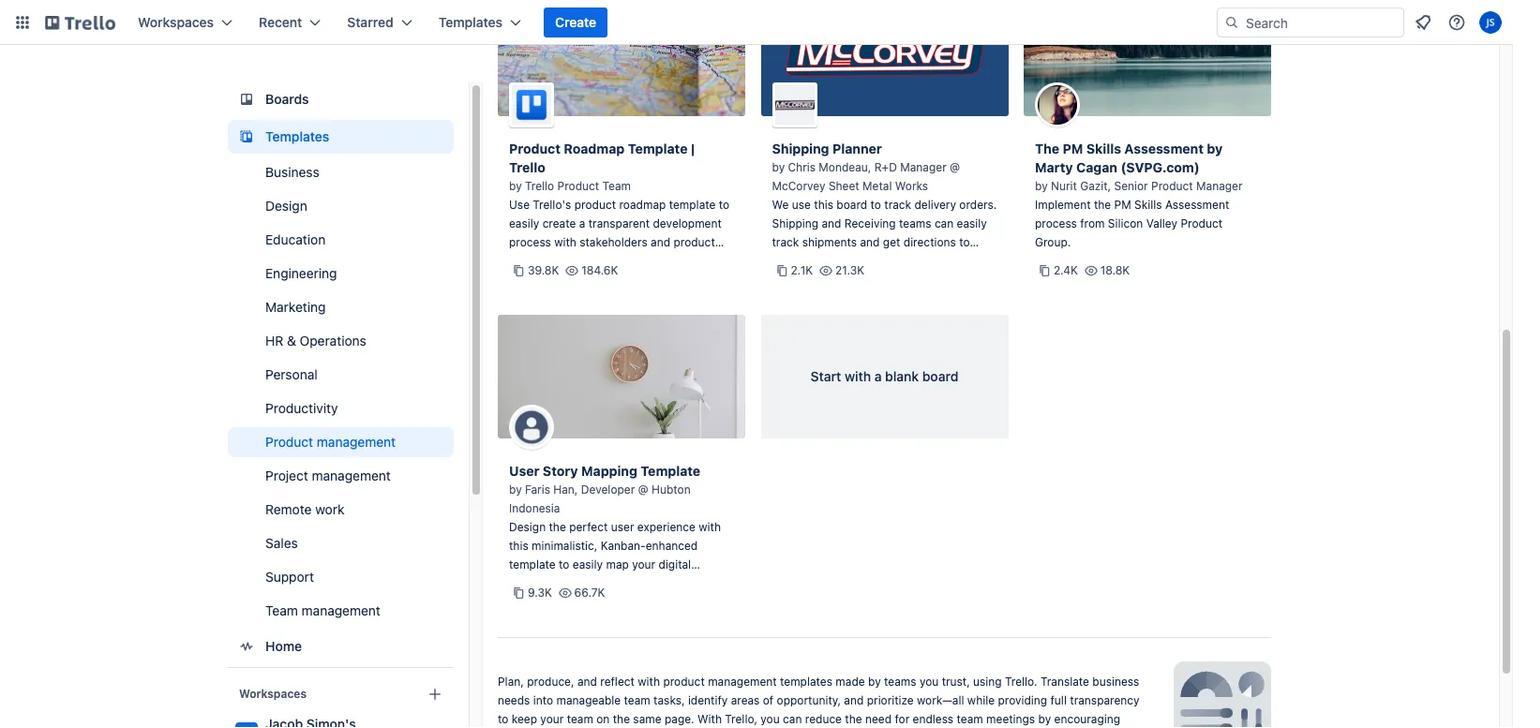Task type: describe. For each thing, give the bounding box(es) containing it.
experience
[[637, 520, 696, 534]]

team management
[[265, 603, 381, 619]]

on
[[597, 713, 610, 727]]

shipping planner by chris mondeau, r+d manager @ mccorvey sheet metal works we use this board to track delivery orders. shipping and receiving teams can easily track shipments and get directions to deliver products.
[[772, 141, 997, 268]]

business
[[265, 164, 319, 180]]

board inside shipping planner by chris mondeau, r+d manager @ mccorvey sheet metal works we use this board to track delivery orders. shipping and receiving teams can easily track shipments and get directions to deliver products.
[[837, 198, 867, 212]]

create
[[543, 217, 576, 231]]

digital
[[659, 558, 691, 572]]

operations
[[300, 333, 366, 349]]

start
[[811, 368, 841, 384]]

full
[[1051, 694, 1067, 708]]

and up "manageable"
[[577, 675, 597, 689]]

owners.
[[509, 254, 551, 268]]

prioritize
[[867, 694, 914, 708]]

workspaces inside workspaces popup button
[[138, 14, 214, 30]]

remote work
[[265, 502, 345, 518]]

9.3k
[[528, 586, 552, 600]]

use
[[509, 198, 530, 212]]

delivery
[[915, 198, 956, 212]]

nurit gazit, senior product manager image
[[1035, 83, 1080, 128]]

from
[[1080, 217, 1105, 231]]

1 horizontal spatial track
[[884, 198, 911, 212]]

education
[[265, 232, 326, 248]]

the left need on the bottom right of the page
[[845, 713, 862, 727]]

184.6k
[[582, 263, 618, 278]]

for
[[895, 713, 910, 727]]

tasks,
[[654, 694, 685, 708]]

stakeholders
[[580, 235, 648, 249]]

0 vertical spatial trello
[[509, 159, 546, 175]]

1 vertical spatial product
[[674, 235, 715, 249]]

reflect
[[600, 675, 635, 689]]

indonesia
[[509, 502, 560, 516]]

implement
[[1035, 198, 1091, 212]]

hr
[[265, 333, 283, 349]]

marty
[[1035, 159, 1073, 175]]

0 vertical spatial you
[[920, 675, 939, 689]]

use
[[792, 198, 811, 212]]

meetings
[[986, 713, 1035, 727]]

the inside user story mapping template by faris han, developer @ hubton indonesia design the perfect user experience with this minimalistic, kanban-enhanced template to easily map your digital products to user stories.
[[549, 520, 566, 534]]

2 horizontal spatial team
[[957, 713, 983, 727]]

group.
[[1035, 235, 1071, 249]]

teams inside plan, produce, and reflect with product management templates made by teams you trust, using trello. translate business needs into manageable team tasks, identify areas of opportunity, and prioritize work—all while providing full transparency to keep your team on the same page. with trello, you can reduce the need for endless team meetings by encouragi
[[884, 675, 917, 689]]

66.7k
[[574, 586, 605, 600]]

han,
[[553, 483, 578, 497]]

0 notifications image
[[1412, 11, 1435, 34]]

project management
[[265, 468, 391, 484]]

with inside product roadmap template | trello by trello product team use trello's product roadmap template to easily create a transparent development process with stakeholders and product owners.
[[554, 235, 577, 249]]

0 horizontal spatial you
[[761, 713, 780, 727]]

marketing
[[265, 299, 326, 315]]

receiving
[[845, 217, 896, 231]]

perfect
[[569, 520, 608, 534]]

education link
[[228, 225, 454, 255]]

1 vertical spatial skills
[[1135, 198, 1162, 212]]

Search field
[[1240, 8, 1404, 37]]

planner
[[833, 141, 882, 157]]

providing
[[998, 694, 1047, 708]]

templates button
[[427, 8, 533, 38]]

to right directions
[[959, 235, 970, 249]]

start with a blank board
[[811, 368, 959, 384]]

0 vertical spatial design
[[265, 198, 307, 214]]

1 vertical spatial trello
[[525, 179, 554, 193]]

made
[[836, 675, 865, 689]]

back to home image
[[45, 8, 115, 38]]

1 vertical spatial pm
[[1114, 198, 1131, 212]]

the inside the pm skills assessment by marty cagan (svpg.com) by nurit gazit, senior product manager implement the pm skills assessment process from silicon valley product group.
[[1094, 198, 1111, 212]]

sheet
[[829, 179, 859, 193]]

nurit
[[1051, 179, 1077, 193]]

create
[[555, 14, 596, 30]]

product up trello's
[[557, 179, 599, 193]]

@ inside shipping planner by chris mondeau, r+d manager @ mccorvey sheet metal works we use this board to track delivery orders. shipping and receiving teams can easily track shipments and get directions to deliver products.
[[950, 160, 960, 174]]

template inside user story mapping template by faris han, developer @ hubton indonesia design the perfect user experience with this minimalistic, kanban-enhanced template to easily map your digital products to user stories.
[[641, 463, 701, 479]]

0 horizontal spatial skills
[[1086, 141, 1121, 157]]

your inside user story mapping template by faris han, developer @ hubton indonesia design the perfect user experience with this minimalistic, kanban-enhanced template to easily map your digital products to user stories.
[[632, 558, 656, 572]]

business link
[[228, 158, 454, 188]]

0 horizontal spatial team
[[567, 713, 593, 727]]

jacob simon (jacobsimon16) image
[[1480, 11, 1502, 34]]

board inside button
[[922, 368, 959, 384]]

cagan
[[1076, 159, 1118, 175]]

1 horizontal spatial user
[[611, 520, 634, 534]]

home link
[[228, 630, 454, 664]]

template inside product roadmap template | trello by trello product team use trello's product roadmap template to easily create a transparent development process with stakeholders and product owners.
[[628, 141, 688, 157]]

by inside user story mapping template by faris han, developer @ hubton indonesia design the perfect user experience with this minimalistic, kanban-enhanced template to easily map your digital products to user stories.
[[509, 483, 522, 497]]

faris
[[525, 483, 550, 497]]

roadmap
[[564, 141, 625, 157]]

21.3k
[[835, 263, 865, 278]]

manageable
[[556, 694, 621, 708]]

by inside product roadmap template | trello by trello product team use trello's product roadmap template to easily create a transparent development process with stakeholders and product owners.
[[509, 179, 522, 193]]

process inside the pm skills assessment by marty cagan (svpg.com) by nurit gazit, senior product manager implement the pm skills assessment process from silicon valley product group.
[[1035, 217, 1077, 231]]

transparency
[[1070, 694, 1140, 708]]

can inside shipping planner by chris mondeau, r+d manager @ mccorvey sheet metal works we use this board to track delivery orders. shipping and receiving teams can easily track shipments and get directions to deliver products.
[[935, 217, 954, 231]]

hr & operations link
[[228, 326, 454, 356]]

translate
[[1041, 675, 1089, 689]]

product up project at the bottom left
[[265, 434, 313, 450]]

management for project management
[[312, 468, 391, 484]]

product down trello product team image
[[509, 141, 561, 157]]

templates
[[780, 675, 833, 689]]

transparent
[[589, 217, 650, 231]]

the pm skills assessment by marty cagan (svpg.com) by nurit gazit, senior product manager implement the pm skills assessment process from silicon valley product group.
[[1035, 141, 1243, 249]]

trello product team image
[[509, 83, 554, 128]]

r+d
[[875, 160, 897, 174]]

starred
[[347, 14, 394, 30]]

product roadmap template | trello by trello product team use trello's product roadmap template to easily create a transparent development process with stakeholders and product owners.
[[509, 141, 730, 268]]

areas
[[731, 694, 760, 708]]

with inside start with a blank board button
[[845, 368, 871, 384]]

silicon
[[1108, 217, 1143, 231]]

this inside shipping planner by chris mondeau, r+d manager @ mccorvey sheet metal works we use this board to track delivery orders. shipping and receiving teams can easily track shipments and get directions to deliver products.
[[814, 198, 833, 212]]

2.4k
[[1054, 263, 1078, 278]]

template inside user story mapping template by faris han, developer @ hubton indonesia design the perfect user experience with this minimalistic, kanban-enhanced template to easily map your digital products to user stories.
[[509, 558, 556, 572]]

a inside button
[[874, 368, 882, 384]]

template board image
[[235, 126, 258, 148]]

shipments
[[802, 235, 857, 249]]

mondeau,
[[819, 160, 871, 174]]

product management
[[265, 434, 396, 450]]

0 vertical spatial pm
[[1063, 141, 1083, 157]]

2 shipping from the top
[[772, 217, 819, 231]]

recent
[[259, 14, 302, 30]]

home
[[265, 639, 302, 654]]

1 horizontal spatial team
[[624, 694, 650, 708]]

0 vertical spatial product
[[574, 198, 616, 212]]

|
[[691, 141, 695, 157]]

remote work link
[[228, 495, 454, 525]]

senior
[[1114, 179, 1148, 193]]

board image
[[235, 88, 258, 111]]

keep
[[512, 713, 537, 727]]

productivity
[[265, 400, 338, 416]]

to left '66.7k'
[[560, 577, 570, 591]]

to down metal
[[871, 198, 881, 212]]

product down (svpg.com)
[[1151, 179, 1193, 193]]

development
[[653, 217, 722, 231]]

1 vertical spatial assessment
[[1165, 198, 1229, 212]]

into
[[533, 694, 553, 708]]

need
[[865, 713, 892, 727]]

works
[[895, 179, 928, 193]]

user story mapping template by faris han, developer @ hubton indonesia design the perfect user experience with this minimalistic, kanban-enhanced template to easily map your digital products to user stories.
[[509, 463, 721, 591]]

this inside user story mapping template by faris han, developer @ hubton indonesia design the perfect user experience with this minimalistic, kanban-enhanced template to easily map your digital products to user stories.
[[509, 539, 528, 553]]

2.1k
[[791, 263, 813, 278]]

trello's
[[533, 198, 571, 212]]



Task type: vqa. For each thing, say whether or not it's contained in the screenshot.
Labels's sm icon
no



Task type: locate. For each thing, give the bounding box(es) containing it.
trello up trello's
[[525, 179, 554, 193]]

2 vertical spatial product
[[663, 675, 705, 689]]

1 vertical spatial process
[[509, 235, 551, 249]]

process inside product roadmap template | trello by trello product team use trello's product roadmap template to easily create a transparent development process with stakeholders and product owners.
[[509, 235, 551, 249]]

0 horizontal spatial template
[[509, 558, 556, 572]]

user
[[509, 463, 540, 479]]

0 vertical spatial assessment
[[1125, 141, 1204, 157]]

to inside plan, produce, and reflect with product management templates made by teams you trust, using trello. translate business needs into manageable team tasks, identify areas of opportunity, and prioritize work—all while providing full transparency to keep your team on the same page. with trello, you can reduce the need for endless team meetings by encouragi
[[498, 713, 509, 727]]

design down indonesia
[[509, 520, 546, 534]]

create a workspace image
[[424, 684, 446, 706]]

team down while
[[957, 713, 983, 727]]

management for product management
[[317, 434, 396, 450]]

0 horizontal spatial team
[[265, 603, 298, 619]]

1 vertical spatial your
[[540, 713, 564, 727]]

team
[[602, 179, 631, 193], [265, 603, 298, 619]]

can inside plan, produce, and reflect with product management templates made by teams you trust, using trello. translate business needs into manageable team tasks, identify areas of opportunity, and prioritize work—all while providing full transparency to keep your team on the same page. with trello, you can reduce the need for endless team meetings by encouragi
[[783, 713, 802, 727]]

0 horizontal spatial this
[[509, 539, 528, 553]]

templates up business
[[265, 128, 329, 144]]

mapping
[[581, 463, 638, 479]]

deliver
[[772, 254, 808, 268]]

1 vertical spatial this
[[509, 539, 528, 553]]

design down business
[[265, 198, 307, 214]]

and inside product roadmap template | trello by trello product team use trello's product roadmap template to easily create a transparent development process with stakeholders and product owners.
[[651, 235, 670, 249]]

produce,
[[527, 675, 574, 689]]

0 vertical spatial teams
[[899, 217, 932, 231]]

to left keep
[[498, 713, 509, 727]]

you up work—all
[[920, 675, 939, 689]]

1 horizontal spatial @
[[950, 160, 960, 174]]

product management link
[[228, 428, 454, 458]]

product right valley
[[1181, 217, 1223, 231]]

shipping up chris
[[772, 141, 829, 157]]

recent button
[[248, 8, 332, 38]]

with inside user story mapping template by faris han, developer @ hubton indonesia design the perfect user experience with this minimalistic, kanban-enhanced template to easily map your digital products to user stories.
[[699, 520, 721, 534]]

1 vertical spatial template
[[641, 463, 701, 479]]

to inside product roadmap template | trello by trello product team use trello's product roadmap template to easily create a transparent development process with stakeholders and product owners.
[[719, 198, 730, 212]]

productivity link
[[228, 394, 454, 424]]

0 vertical spatial manager
[[900, 160, 947, 174]]

this up products
[[509, 539, 528, 553]]

1 horizontal spatial board
[[922, 368, 959, 384]]

this
[[814, 198, 833, 212], [509, 539, 528, 553]]

workspaces button
[[127, 8, 244, 38]]

1 vertical spatial a
[[874, 368, 882, 384]]

1 vertical spatial @
[[638, 483, 648, 497]]

easily
[[509, 217, 539, 231], [957, 217, 987, 231], [573, 558, 603, 572]]

1 shipping from the top
[[772, 141, 829, 157]]

1 horizontal spatial your
[[632, 558, 656, 572]]

1 horizontal spatial skills
[[1135, 198, 1162, 212]]

process up "group."
[[1035, 217, 1077, 231]]

1 vertical spatial shipping
[[772, 217, 819, 231]]

product down development in the top left of the page
[[674, 235, 715, 249]]

0 horizontal spatial process
[[509, 235, 551, 249]]

plan,
[[498, 675, 524, 689]]

0 horizontal spatial design
[[265, 198, 307, 214]]

the down 'gazit,'
[[1094, 198, 1111, 212]]

management up areas
[[708, 675, 777, 689]]

this right use
[[814, 198, 833, 212]]

templates link
[[228, 120, 454, 154]]

easily down use
[[509, 217, 539, 231]]

project management link
[[228, 461, 454, 491]]

1 horizontal spatial design
[[509, 520, 546, 534]]

blank
[[885, 368, 919, 384]]

assessment up (svpg.com)
[[1125, 141, 1204, 157]]

template
[[669, 198, 716, 212], [509, 558, 556, 572]]

marketing link
[[228, 293, 454, 323]]

1 horizontal spatial pm
[[1114, 198, 1131, 212]]

1 vertical spatial you
[[761, 713, 780, 727]]

developer
[[581, 483, 635, 497]]

template up hubton
[[641, 463, 701, 479]]

teams inside shipping planner by chris mondeau, r+d manager @ mccorvey sheet metal works we use this board to track delivery orders. shipping and receiving teams can easily track shipments and get directions to deliver products.
[[899, 217, 932, 231]]

the right on
[[613, 713, 630, 727]]

@ up delivery
[[950, 160, 960, 174]]

management inside project management "link"
[[312, 468, 391, 484]]

templates inside popup button
[[439, 14, 503, 30]]

the up minimalistic, on the bottom
[[549, 520, 566, 534]]

with right start
[[845, 368, 871, 384]]

0 vertical spatial @
[[950, 160, 960, 174]]

1 vertical spatial track
[[772, 235, 799, 249]]

a left blank
[[874, 368, 882, 384]]

management inside team management link
[[302, 603, 381, 619]]

1 horizontal spatial workspaces
[[239, 687, 307, 701]]

management inside plan, produce, and reflect with product management templates made by teams you trust, using trello. translate business needs into manageable team tasks, identify areas of opportunity, and prioritize work—all while providing full transparency to keep your team on the same page. with trello, you can reduce the need for endless team meetings by encouragi
[[708, 675, 777, 689]]

your inside plan, produce, and reflect with product management templates made by teams you trust, using trello. translate business needs into manageable team tasks, identify areas of opportunity, and prioritize work—all while providing full transparency to keep your team on the same page. with trello, you can reduce the need for endless team meetings by encouragi
[[540, 713, 564, 727]]

while
[[967, 694, 995, 708]]

product
[[509, 141, 561, 157], [557, 179, 599, 193], [1151, 179, 1193, 193], [1181, 217, 1223, 231], [265, 434, 313, 450]]

and down receiving
[[860, 235, 880, 249]]

and up shipments
[[822, 217, 841, 231]]

page.
[[665, 713, 694, 727]]

by inside shipping planner by chris mondeau, r+d manager @ mccorvey sheet metal works we use this board to track delivery orders. shipping and receiving teams can easily track shipments and get directions to deliver products.
[[772, 160, 785, 174]]

product inside plan, produce, and reflect with product management templates made by teams you trust, using trello. translate business needs into manageable team tasks, identify areas of opportunity, and prioritize work—all while providing full transparency to keep your team on the same page. with trello, you can reduce the need for endless team meetings by encouragi
[[663, 675, 705, 689]]

team down the support
[[265, 603, 298, 619]]

to down minimalistic, on the bottom
[[559, 558, 570, 572]]

@ left hubton
[[638, 483, 648, 497]]

team up same
[[624, 694, 650, 708]]

team down "manageable"
[[567, 713, 593, 727]]

1 vertical spatial templates
[[265, 128, 329, 144]]

pm right the
[[1063, 141, 1083, 157]]

track up deliver
[[772, 235, 799, 249]]

0 vertical spatial user
[[611, 520, 634, 534]]

roadmap
[[619, 198, 666, 212]]

chris mondeau, r+d manager @ mccorvey sheet metal works image
[[772, 83, 817, 128]]

same
[[633, 713, 662, 727]]

0 vertical spatial can
[[935, 217, 954, 231]]

pm
[[1063, 141, 1083, 157], [1114, 198, 1131, 212]]

1 horizontal spatial team
[[602, 179, 631, 193]]

management down the "product management" link
[[312, 468, 391, 484]]

story
[[543, 463, 578, 479]]

1 vertical spatial team
[[265, 603, 298, 619]]

0 horizontal spatial @
[[638, 483, 648, 497]]

0 vertical spatial skills
[[1086, 141, 1121, 157]]

teams up prioritize
[[884, 675, 917, 689]]

1 horizontal spatial manager
[[1196, 179, 1243, 193]]

0 horizontal spatial workspaces
[[138, 14, 214, 30]]

business
[[1093, 675, 1139, 689]]

primary element
[[0, 0, 1513, 45]]

1 vertical spatial user
[[573, 577, 597, 591]]

can
[[935, 217, 954, 231], [783, 713, 802, 727]]

skills
[[1086, 141, 1121, 157], [1135, 198, 1162, 212]]

0 vertical spatial board
[[837, 198, 867, 212]]

1 horizontal spatial this
[[814, 198, 833, 212]]

0 horizontal spatial a
[[579, 217, 585, 231]]

easily down orders.
[[957, 217, 987, 231]]

1 horizontal spatial can
[[935, 217, 954, 231]]

1 horizontal spatial a
[[874, 368, 882, 384]]

1 vertical spatial board
[[922, 368, 959, 384]]

1 horizontal spatial easily
[[573, 558, 603, 572]]

1 vertical spatial teams
[[884, 675, 917, 689]]

product
[[574, 198, 616, 212], [674, 235, 715, 249], [663, 675, 705, 689]]

manager up the works
[[900, 160, 947, 174]]

0 vertical spatial a
[[579, 217, 585, 231]]

0 horizontal spatial pm
[[1063, 141, 1083, 157]]

1 vertical spatial template
[[509, 558, 556, 572]]

a inside product roadmap template | trello by trello product team use trello's product roadmap template to easily create a transparent development process with stakeholders and product owners.
[[579, 217, 585, 231]]

opportunity,
[[777, 694, 841, 708]]

0 horizontal spatial your
[[540, 713, 564, 727]]

1 vertical spatial design
[[509, 520, 546, 534]]

(svpg.com)
[[1121, 159, 1200, 175]]

team inside product roadmap template | trello by trello product team use trello's product roadmap template to easily create a transparent development process with stakeholders and product owners.
[[602, 179, 631, 193]]

and down development in the top left of the page
[[651, 235, 670, 249]]

0 vertical spatial shipping
[[772, 141, 829, 157]]

can down opportunity,
[[783, 713, 802, 727]]

assessment up valley
[[1165, 198, 1229, 212]]

0 horizontal spatial user
[[573, 577, 597, 591]]

0 vertical spatial track
[[884, 198, 911, 212]]

faris han, developer @ hubton indonesia image
[[509, 405, 554, 450]]

template inside product roadmap template | trello by trello product team use trello's product roadmap template to easily create a transparent development process with stakeholders and product owners.
[[669, 198, 716, 212]]

project
[[265, 468, 308, 484]]

1 vertical spatial manager
[[1196, 179, 1243, 193]]

management for team management
[[302, 603, 381, 619]]

support link
[[228, 563, 454, 593]]

0 vertical spatial workspaces
[[138, 14, 214, 30]]

management down the productivity link
[[317, 434, 396, 450]]

your right map
[[632, 558, 656, 572]]

easily inside shipping planner by chris mondeau, r+d manager @ mccorvey sheet metal works we use this board to track delivery orders. shipping and receiving teams can easily track shipments and get directions to deliver products.
[[957, 217, 987, 231]]

trello,
[[725, 713, 758, 727]]

0 vertical spatial template
[[669, 198, 716, 212]]

the
[[1094, 198, 1111, 212], [549, 520, 566, 534], [613, 713, 630, 727], [845, 713, 862, 727]]

kanban-
[[601, 539, 646, 553]]

manager inside shipping planner by chris mondeau, r+d manager @ mccorvey sheet metal works we use this board to track delivery orders. shipping and receiving teams can easily track shipments and get directions to deliver products.
[[900, 160, 947, 174]]

enhanced
[[646, 539, 698, 553]]

0 horizontal spatial manager
[[900, 160, 947, 174]]

search image
[[1225, 15, 1240, 30]]

board down sheet
[[837, 198, 867, 212]]

1 horizontal spatial process
[[1035, 217, 1077, 231]]

open information menu image
[[1448, 13, 1466, 32]]

team up roadmap
[[602, 179, 631, 193]]

easily up '66.7k'
[[573, 558, 603, 572]]

easily inside product roadmap template | trello by trello product team use trello's product roadmap template to easily create a transparent development process with stakeholders and product owners.
[[509, 217, 539, 231]]

using
[[973, 675, 1002, 689]]

@
[[950, 160, 960, 174], [638, 483, 648, 497]]

design inside user story mapping template by faris han, developer @ hubton indonesia design the perfect user experience with this minimalistic, kanban-enhanced template to easily map your digital products to user stories.
[[509, 520, 546, 534]]

team
[[624, 694, 650, 708], [567, 713, 593, 727], [957, 713, 983, 727]]

0 vertical spatial your
[[632, 558, 656, 572]]

work
[[315, 502, 345, 518]]

products.
[[811, 254, 862, 268]]

shipping down use
[[772, 217, 819, 231]]

skills up valley
[[1135, 198, 1162, 212]]

your down into
[[540, 713, 564, 727]]

needs
[[498, 694, 530, 708]]

create button
[[544, 8, 608, 38]]

you
[[920, 675, 939, 689], [761, 713, 780, 727]]

boards
[[265, 91, 309, 107]]

team management link
[[228, 596, 454, 626]]

1 horizontal spatial templates
[[439, 14, 503, 30]]

a right create
[[579, 217, 585, 231]]

user up kanban-
[[611, 520, 634, 534]]

to up development in the top left of the page
[[719, 198, 730, 212]]

identify
[[688, 694, 728, 708]]

work—all
[[917, 694, 964, 708]]

template left |
[[628, 141, 688, 157]]

track
[[884, 198, 911, 212], [772, 235, 799, 249]]

product up transparent at top
[[574, 198, 616, 212]]

0 vertical spatial process
[[1035, 217, 1077, 231]]

0 horizontal spatial templates
[[265, 128, 329, 144]]

easily inside user story mapping template by faris han, developer @ hubton indonesia design the perfect user experience with this minimalistic, kanban-enhanced template to easily map your digital products to user stories.
[[573, 558, 603, 572]]

chris
[[788, 160, 816, 174]]

valley
[[1146, 217, 1178, 231]]

with down create
[[554, 235, 577, 249]]

you down of
[[761, 713, 780, 727]]

product up tasks,
[[663, 675, 705, 689]]

home image
[[235, 636, 258, 658]]

teams
[[899, 217, 932, 231], [884, 675, 917, 689]]

management down support link
[[302, 603, 381, 619]]

0 horizontal spatial can
[[783, 713, 802, 727]]

with inside plan, produce, and reflect with product management templates made by teams you trust, using trello. translate business needs into manageable team tasks, identify areas of opportunity, and prioritize work—all while providing full transparency to keep your team on the same page. with trello, you can reduce the need for endless team meetings by encouragi
[[638, 675, 660, 689]]

template up development in the top left of the page
[[669, 198, 716, 212]]

starred button
[[336, 8, 424, 38]]

of
[[763, 694, 774, 708]]

1 horizontal spatial template
[[669, 198, 716, 212]]

process up owners. in the left of the page
[[509, 235, 551, 249]]

management
[[317, 434, 396, 450], [312, 468, 391, 484], [302, 603, 381, 619], [708, 675, 777, 689]]

shipping
[[772, 141, 829, 157], [772, 217, 819, 231]]

design link
[[228, 191, 454, 221]]

1 vertical spatial can
[[783, 713, 802, 727]]

@ inside user story mapping template by faris han, developer @ hubton indonesia design the perfect user experience with this minimalistic, kanban-enhanced template to easily map your digital products to user stories.
[[638, 483, 648, 497]]

remote
[[265, 502, 312, 518]]

trello up use
[[509, 159, 546, 175]]

we
[[772, 198, 789, 212]]

management inside the "product management" link
[[317, 434, 396, 450]]

pm up 'silicon'
[[1114, 198, 1131, 212]]

manager down (svpg.com)
[[1196, 179, 1243, 193]]

skills up cagan
[[1086, 141, 1121, 157]]

0 vertical spatial template
[[628, 141, 688, 157]]

manager inside the pm skills assessment by marty cagan (svpg.com) by nurit gazit, senior product manager implement the pm skills assessment process from silicon valley product group.
[[1196, 179, 1243, 193]]

user left stories.
[[573, 577, 597, 591]]

template up products
[[509, 558, 556, 572]]

product management icon image
[[1150, 662, 1271, 728]]

0 vertical spatial team
[[602, 179, 631, 193]]

templates right the starred dropdown button
[[439, 14, 503, 30]]

2 horizontal spatial easily
[[957, 217, 987, 231]]

board right blank
[[922, 368, 959, 384]]

1 vertical spatial workspaces
[[239, 687, 307, 701]]

team inside team management link
[[265, 603, 298, 619]]

with right experience
[[699, 520, 721, 534]]

0 vertical spatial this
[[814, 198, 833, 212]]

sales link
[[228, 529, 454, 559]]

and down the made
[[844, 694, 864, 708]]

minimalistic,
[[532, 539, 598, 553]]

with up tasks,
[[638, 675, 660, 689]]

directions
[[904, 235, 956, 249]]

boards link
[[228, 83, 454, 116]]

0 vertical spatial templates
[[439, 14, 503, 30]]

track down the works
[[884, 198, 911, 212]]

0 horizontal spatial easily
[[509, 217, 539, 231]]

personal
[[265, 367, 318, 383]]

engineering link
[[228, 259, 454, 289]]

0 horizontal spatial track
[[772, 235, 799, 249]]

process
[[1035, 217, 1077, 231], [509, 235, 551, 249]]

can down delivery
[[935, 217, 954, 231]]

manager
[[900, 160, 947, 174], [1196, 179, 1243, 193]]

0 horizontal spatial board
[[837, 198, 867, 212]]

teams up directions
[[899, 217, 932, 231]]

1 horizontal spatial you
[[920, 675, 939, 689]]

reduce
[[805, 713, 842, 727]]

trust,
[[942, 675, 970, 689]]



